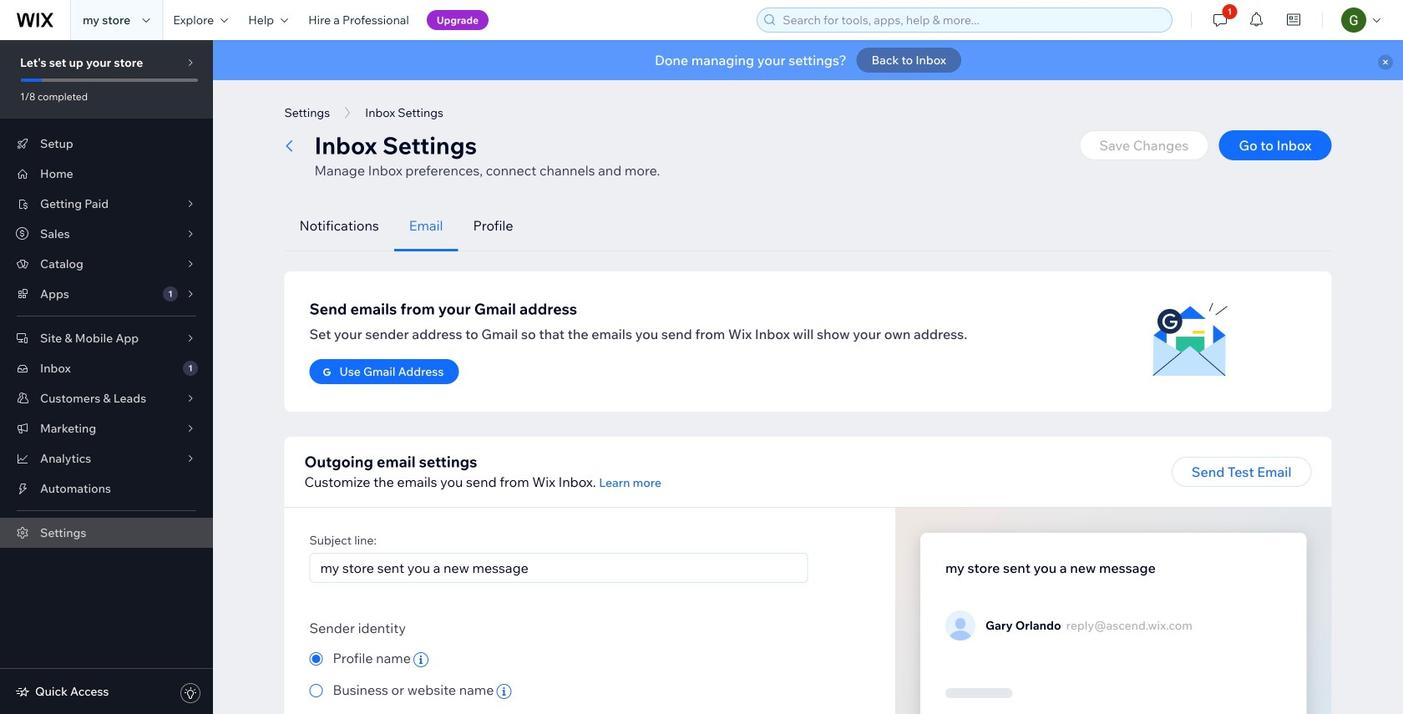 Task type: locate. For each thing, give the bounding box(es) containing it.
option group
[[309, 648, 808, 714]]

alert
[[213, 40, 1403, 80]]

Search for tools, apps, help & more... field
[[778, 8, 1167, 32]]

Write your email subject here… field
[[315, 554, 802, 582]]



Task type: describe. For each thing, give the bounding box(es) containing it.
sidebar element
[[0, 40, 213, 714]]



Task type: vqa. For each thing, say whether or not it's contained in the screenshot.
the Search for tools, apps, help & more... field
yes



